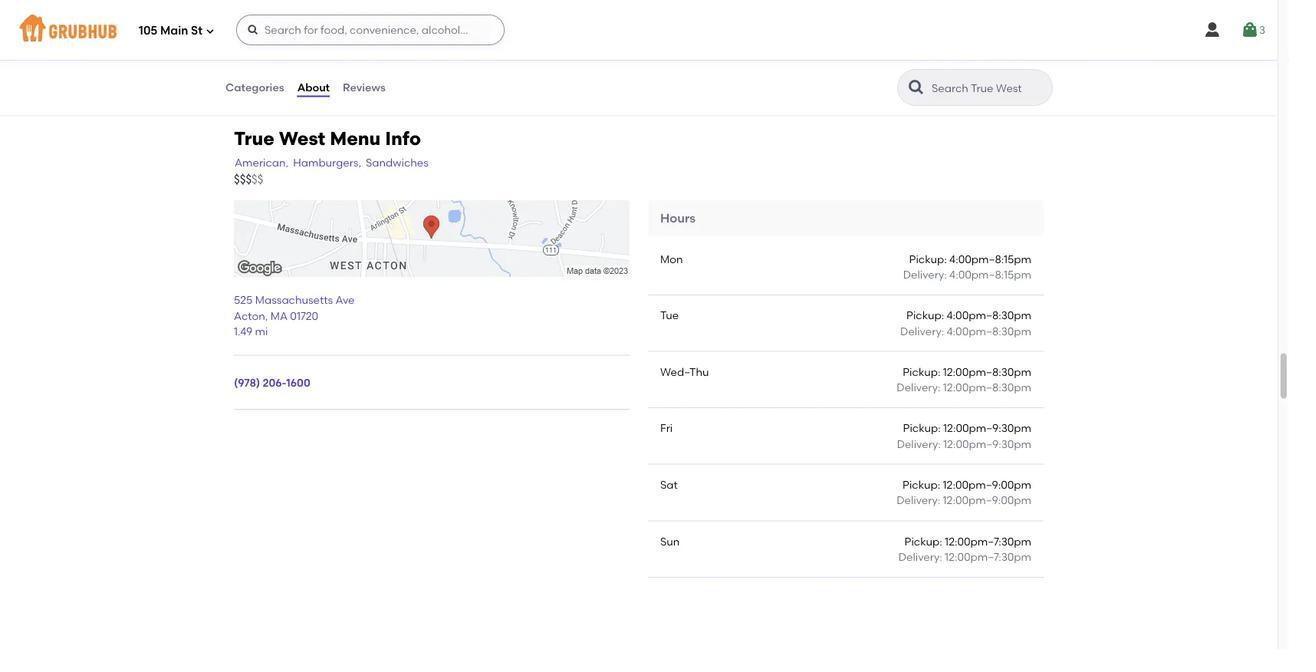Task type: locate. For each thing, give the bounding box(es) containing it.
pickup: down pickup: 4:00pm–8:30pm delivery: 4:00pm–8:30pm
[[903, 365, 941, 378]]

12:00pm–9:30pm up pickup: 12:00pm–9:00pm delivery: 12:00pm–9:00pm
[[944, 437, 1032, 450]]

3 button
[[1241, 16, 1266, 44]]

12:00pm–9:00pm up pickup: 12:00pm–7:30pm delivery: 12:00pm–7:30pm
[[943, 494, 1032, 507]]

pickup: down pickup: 12:00pm–9:30pm delivery: 12:00pm–9:30pm
[[903, 478, 941, 491]]

1 vertical spatial 12:00pm–9:30pm
[[944, 437, 1032, 450]]

mon
[[661, 252, 683, 265]]

search icon image
[[908, 78, 926, 97]]

american, button
[[234, 154, 289, 171]]

pickup: 12:00pm–9:30pm delivery: 12:00pm–9:30pm
[[897, 422, 1032, 450]]

pickup:
[[910, 252, 947, 265], [907, 309, 945, 322], [903, 365, 941, 378], [903, 422, 941, 435], [903, 478, 941, 491], [905, 535, 943, 548]]

0 vertical spatial 4:00pm–8:15pm
[[950, 252, 1032, 265]]

4:00pm–8:30pm down pickup: 4:00pm–8:15pm delivery: 4:00pm–8:15pm
[[947, 309, 1032, 322]]

12:00pm–9:30pm
[[944, 422, 1032, 435], [944, 437, 1032, 450]]

12:00pm–9:00pm down pickup: 12:00pm–9:30pm delivery: 12:00pm–9:30pm
[[943, 478, 1032, 491]]

pickup: inside pickup: 12:00pm–9:30pm delivery: 12:00pm–9:30pm
[[903, 422, 941, 435]]

delivery: inside pickup: 12:00pm–9:30pm delivery: 12:00pm–9:30pm
[[897, 437, 941, 450]]

2 12:00pm–9:00pm from the top
[[943, 494, 1032, 507]]

,
[[265, 309, 268, 322]]

west
[[279, 127, 326, 150]]

tue
[[661, 309, 679, 322]]

about button
[[297, 60, 331, 115]]

delivery: inside pickup: 12:00pm–9:00pm delivery: 12:00pm–9:00pm
[[897, 494, 941, 507]]

sandwiches
[[366, 156, 429, 169]]

sat
[[661, 478, 678, 491]]

svg image
[[1241, 21, 1260, 39], [206, 26, 215, 36]]

pickup: down pickup: 12:00pm–8:30pm delivery: 12:00pm–8:30pm on the bottom
[[903, 422, 941, 435]]

american,
[[235, 156, 289, 169]]

delivery: for pickup: 4:00pm–8:15pm delivery: 4:00pm–8:15pm
[[903, 268, 947, 281]]

delivery: for pickup: 12:00pm–8:30pm delivery: 12:00pm–8:30pm
[[897, 381, 941, 394]]

2 4:00pm–8:15pm from the top
[[950, 268, 1032, 281]]

delivery: for pickup: 4:00pm–8:30pm delivery: 4:00pm–8:30pm
[[901, 324, 945, 337]]

svg image right "st"
[[247, 24, 259, 36]]

info
[[385, 127, 421, 150]]

12:00pm–8:30pm down pickup: 4:00pm–8:30pm delivery: 4:00pm–8:30pm
[[943, 365, 1032, 378]]

1 vertical spatial 4:00pm–8:15pm
[[950, 268, 1032, 281]]

$$$$$
[[234, 172, 264, 186]]

pickup: for 12:00pm–7:30pm
[[905, 535, 943, 548]]

0 vertical spatial 12:00pm–8:30pm
[[943, 365, 1032, 378]]

0 vertical spatial 12:00pm–9:30pm
[[944, 422, 1032, 435]]

1 vertical spatial 12:00pm–8:30pm
[[943, 381, 1032, 394]]

12:00pm–9:00pm
[[943, 478, 1032, 491], [943, 494, 1032, 507]]

svg image left 3 button
[[1204, 21, 1222, 39]]

pickup: for 12:00pm–9:00pm
[[903, 478, 941, 491]]

1 horizontal spatial svg image
[[1241, 21, 1260, 39]]

4:00pm–8:30pm up pickup: 12:00pm–8:30pm delivery: 12:00pm–8:30pm on the bottom
[[947, 324, 1032, 337]]

1 vertical spatial 4:00pm–8:30pm
[[947, 324, 1032, 337]]

12:00pm–8:30pm
[[943, 365, 1032, 378], [943, 381, 1032, 394]]

525 massachusetts ave acton , ma 01720 1.49 mi
[[234, 294, 355, 338]]

2 4:00pm–8:30pm from the top
[[947, 324, 1032, 337]]

pickup: for 4:00pm–8:30pm
[[907, 309, 945, 322]]

svg image
[[1204, 21, 1222, 39], [247, 24, 259, 36]]

svg image inside 3 button
[[1241, 21, 1260, 39]]

pickup: for 12:00pm–8:30pm
[[903, 365, 941, 378]]

1600
[[286, 376, 311, 389]]

fri
[[661, 422, 673, 435]]

acton
[[234, 309, 265, 322]]

pickup: inside pickup: 12:00pm–9:00pm delivery: 12:00pm–9:00pm
[[903, 478, 941, 491]]

12:00pm–8:30pm up pickup: 12:00pm–9:30pm delivery: 12:00pm–9:30pm
[[943, 381, 1032, 394]]

delivery: for pickup: 12:00pm–9:30pm delivery: 12:00pm–9:30pm
[[897, 437, 941, 450]]

pickup: up pickup: 4:00pm–8:30pm delivery: 4:00pm–8:30pm
[[910, 252, 947, 265]]

0 vertical spatial 4:00pm–8:30pm
[[947, 309, 1032, 322]]

12:00pm–9:30pm down pickup: 12:00pm–8:30pm delivery: 12:00pm–8:30pm on the bottom
[[944, 422, 1032, 435]]

1 vertical spatial 12:00pm–9:00pm
[[943, 494, 1032, 507]]

4:00pm–8:15pm
[[950, 252, 1032, 265], [950, 268, 1032, 281]]

0 vertical spatial 12:00pm–7:30pm
[[945, 535, 1032, 548]]

reviews
[[343, 81, 386, 94]]

delivery: inside pickup: 4:00pm–8:15pm delivery: 4:00pm–8:15pm
[[903, 268, 947, 281]]

sandwiches button
[[365, 154, 429, 171]]

pickup: inside pickup: 4:00pm–8:30pm delivery: 4:00pm–8:30pm
[[907, 309, 945, 322]]

pickup: inside pickup: 12:00pm–7:30pm delivery: 12:00pm–7:30pm
[[905, 535, 943, 548]]

pickup: down pickup: 4:00pm–8:15pm delivery: 4:00pm–8:15pm
[[907, 309, 945, 322]]

delivery: inside pickup: 12:00pm–7:30pm delivery: 12:00pm–7:30pm
[[899, 550, 943, 563]]

massachusetts
[[255, 294, 333, 307]]

delivery: inside pickup: 12:00pm–8:30pm delivery: 12:00pm–8:30pm
[[897, 381, 941, 394]]

(978)
[[234, 376, 260, 389]]

hours
[[661, 210, 696, 225]]

pickup: 12:00pm–9:00pm delivery: 12:00pm–9:00pm
[[897, 478, 1032, 507]]

pickup: inside pickup: 4:00pm–8:15pm delivery: 4:00pm–8:15pm
[[910, 252, 947, 265]]

pickup: for 12:00pm–9:30pm
[[903, 422, 941, 435]]

0 horizontal spatial svg image
[[247, 24, 259, 36]]

3
[[1260, 23, 1266, 36]]

4:00pm–8:30pm
[[947, 309, 1032, 322], [947, 324, 1032, 337]]

pickup: inside pickup: 12:00pm–8:30pm delivery: 12:00pm–8:30pm
[[903, 365, 941, 378]]

12:00pm–7:30pm
[[945, 535, 1032, 548], [945, 550, 1032, 563]]

delivery:
[[903, 268, 947, 281], [901, 324, 945, 337], [897, 381, 941, 394], [897, 437, 941, 450], [897, 494, 941, 507], [899, 550, 943, 563]]

pickup: down pickup: 12:00pm–9:00pm delivery: 12:00pm–9:00pm
[[905, 535, 943, 548]]

delivery: inside pickup: 4:00pm–8:30pm delivery: 4:00pm–8:30pm
[[901, 324, 945, 337]]

pickup: 4:00pm–8:15pm delivery: 4:00pm–8:15pm
[[903, 252, 1032, 281]]

0 vertical spatial 12:00pm–9:00pm
[[943, 478, 1032, 491]]

main
[[160, 24, 188, 38]]

pickup: 4:00pm–8:30pm delivery: 4:00pm–8:30pm
[[901, 309, 1032, 337]]

mi
[[255, 325, 268, 338]]

menu
[[330, 127, 381, 150]]

1 vertical spatial 12:00pm–7:30pm
[[945, 550, 1032, 563]]

true west menu info
[[234, 127, 421, 150]]



Task type: vqa. For each thing, say whether or not it's contained in the screenshot.


Task type: describe. For each thing, give the bounding box(es) containing it.
1 4:00pm–8:15pm from the top
[[950, 252, 1032, 265]]

st
[[191, 24, 203, 38]]

01720
[[290, 309, 318, 322]]

main navigation navigation
[[0, 0, 1278, 60]]

Search True West search field
[[931, 81, 1048, 95]]

525
[[234, 294, 253, 307]]

1 4:00pm–8:30pm from the top
[[947, 309, 1032, 322]]

delivery: for pickup: 12:00pm–9:00pm delivery: 12:00pm–9:00pm
[[897, 494, 941, 507]]

2 12:00pm–9:30pm from the top
[[944, 437, 1032, 450]]

Search for food, convenience, alcohol... search field
[[236, 15, 505, 45]]

sun
[[661, 535, 680, 548]]

1 horizontal spatial svg image
[[1204, 21, 1222, 39]]

reviews button
[[342, 60, 386, 115]]

delivery: for pickup: 12:00pm–7:30pm delivery: 12:00pm–7:30pm
[[899, 550, 943, 563]]

105
[[139, 24, 158, 38]]

american, hamburgers, sandwiches
[[235, 156, 429, 169]]

pickup: 12:00pm–8:30pm delivery: 12:00pm–8:30pm
[[897, 365, 1032, 394]]

about
[[297, 81, 330, 94]]

105 main st
[[139, 24, 203, 38]]

2 12:00pm–7:30pm from the top
[[945, 550, 1032, 563]]

ave
[[336, 294, 355, 307]]

1 12:00pm–7:30pm from the top
[[945, 535, 1032, 548]]

1.49
[[234, 325, 252, 338]]

$$$
[[234, 172, 252, 186]]

2 12:00pm–8:30pm from the top
[[943, 381, 1032, 394]]

ma
[[271, 309, 288, 322]]

1 12:00pm–9:30pm from the top
[[944, 422, 1032, 435]]

206-
[[263, 376, 286, 389]]

(978) 206-1600
[[234, 376, 311, 389]]

pickup: 12:00pm–7:30pm delivery: 12:00pm–7:30pm
[[899, 535, 1032, 563]]

wed–thu
[[661, 365, 709, 378]]

0 horizontal spatial svg image
[[206, 26, 215, 36]]

hamburgers, button
[[292, 154, 362, 171]]

pickup: for 4:00pm–8:15pm
[[910, 252, 947, 265]]

categories button
[[225, 60, 285, 115]]

1 12:00pm–8:30pm from the top
[[943, 365, 1032, 378]]

hamburgers,
[[293, 156, 361, 169]]

true
[[234, 127, 275, 150]]

(978) 206-1600 button
[[234, 375, 311, 391]]

1 12:00pm–9:00pm from the top
[[943, 478, 1032, 491]]

categories
[[226, 81, 284, 94]]



